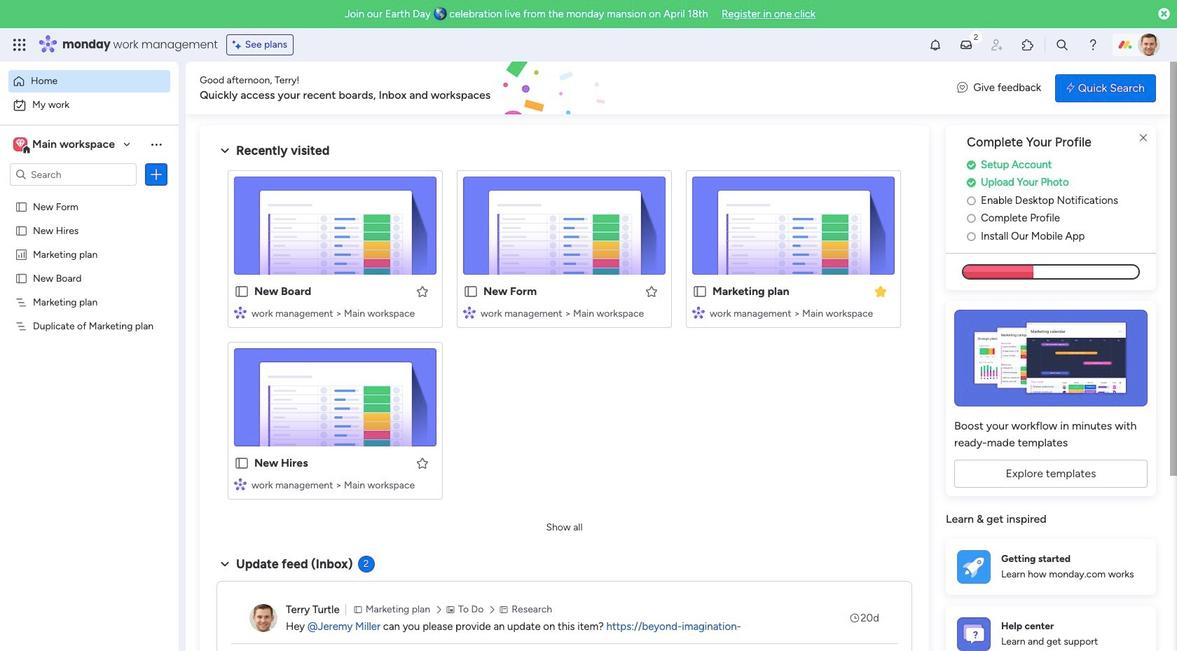 Task type: describe. For each thing, give the bounding box(es) containing it.
1 circle o image from the top
[[967, 195, 976, 206]]

help image
[[1086, 38, 1101, 52]]

2 check circle image from the top
[[967, 178, 976, 188]]

1 vertical spatial public board image
[[693, 284, 708, 299]]

templates image image
[[959, 310, 1144, 407]]

close recently visited image
[[217, 142, 233, 159]]

options image
[[149, 168, 163, 182]]

search everything image
[[1056, 38, 1070, 52]]

add to favorites image
[[416, 284, 430, 298]]

close update feed (inbox) image
[[217, 556, 233, 573]]

1 check circle image from the top
[[967, 160, 976, 170]]

2 workspace image from the left
[[16, 137, 25, 152]]

notifications image
[[929, 38, 943, 52]]

help center element
[[946, 606, 1157, 651]]

update feed image
[[960, 38, 974, 52]]

monday marketplace image
[[1021, 38, 1035, 52]]

0 horizontal spatial terry turtle image
[[250, 604, 278, 632]]

0 vertical spatial public board image
[[15, 224, 28, 237]]

v2 user feedback image
[[958, 80, 968, 96]]

2 vertical spatial option
[[0, 194, 179, 197]]

workspace options image
[[149, 137, 163, 151]]

remove from favorites image
[[874, 284, 888, 298]]



Task type: vqa. For each thing, say whether or not it's contained in the screenshot.
'heading'
no



Task type: locate. For each thing, give the bounding box(es) containing it.
0 horizontal spatial public board image
[[15, 224, 28, 237]]

public dashboard image
[[15, 247, 28, 261]]

getting started element
[[946, 539, 1157, 595]]

quick search results list box
[[217, 159, 913, 517]]

0 vertical spatial terry turtle image
[[1138, 34, 1161, 56]]

option
[[8, 70, 170, 93], [8, 94, 170, 116], [0, 194, 179, 197]]

list box
[[0, 192, 179, 527]]

2 element
[[358, 556, 375, 573]]

public board image
[[15, 200, 28, 213], [15, 271, 28, 285], [234, 284, 250, 299], [463, 284, 479, 299], [234, 456, 250, 471]]

0 vertical spatial circle o image
[[967, 195, 976, 206]]

public board image
[[15, 224, 28, 237], [693, 284, 708, 299]]

circle o image
[[967, 195, 976, 206], [967, 213, 976, 224]]

v2 bolt switch image
[[1067, 80, 1075, 96]]

check circle image
[[967, 160, 976, 170], [967, 178, 976, 188]]

1 vertical spatial terry turtle image
[[250, 604, 278, 632]]

1 vertical spatial option
[[8, 94, 170, 116]]

1 horizontal spatial terry turtle image
[[1138, 34, 1161, 56]]

0 vertical spatial check circle image
[[967, 160, 976, 170]]

1 horizontal spatial public board image
[[693, 284, 708, 299]]

Search in workspace field
[[29, 166, 117, 183]]

1 vertical spatial circle o image
[[967, 213, 976, 224]]

workspace image
[[13, 137, 27, 152], [16, 137, 25, 152]]

see plans image
[[233, 37, 245, 53]]

2 image
[[970, 29, 983, 45]]

add to favorites image
[[645, 284, 659, 298], [416, 456, 430, 470]]

circle o image
[[967, 231, 976, 242]]

terry turtle image
[[1138, 34, 1161, 56], [250, 604, 278, 632]]

1 vertical spatial check circle image
[[967, 178, 976, 188]]

0 vertical spatial option
[[8, 70, 170, 93]]

1 workspace image from the left
[[13, 137, 27, 152]]

0 vertical spatial add to favorites image
[[645, 284, 659, 298]]

1 vertical spatial add to favorites image
[[416, 456, 430, 470]]

2 circle o image from the top
[[967, 213, 976, 224]]

dapulse x slim image
[[1136, 130, 1152, 147]]

workspace selection element
[[13, 136, 117, 154]]

0 horizontal spatial add to favorites image
[[416, 456, 430, 470]]

1 horizontal spatial add to favorites image
[[645, 284, 659, 298]]

select product image
[[13, 38, 27, 52]]



